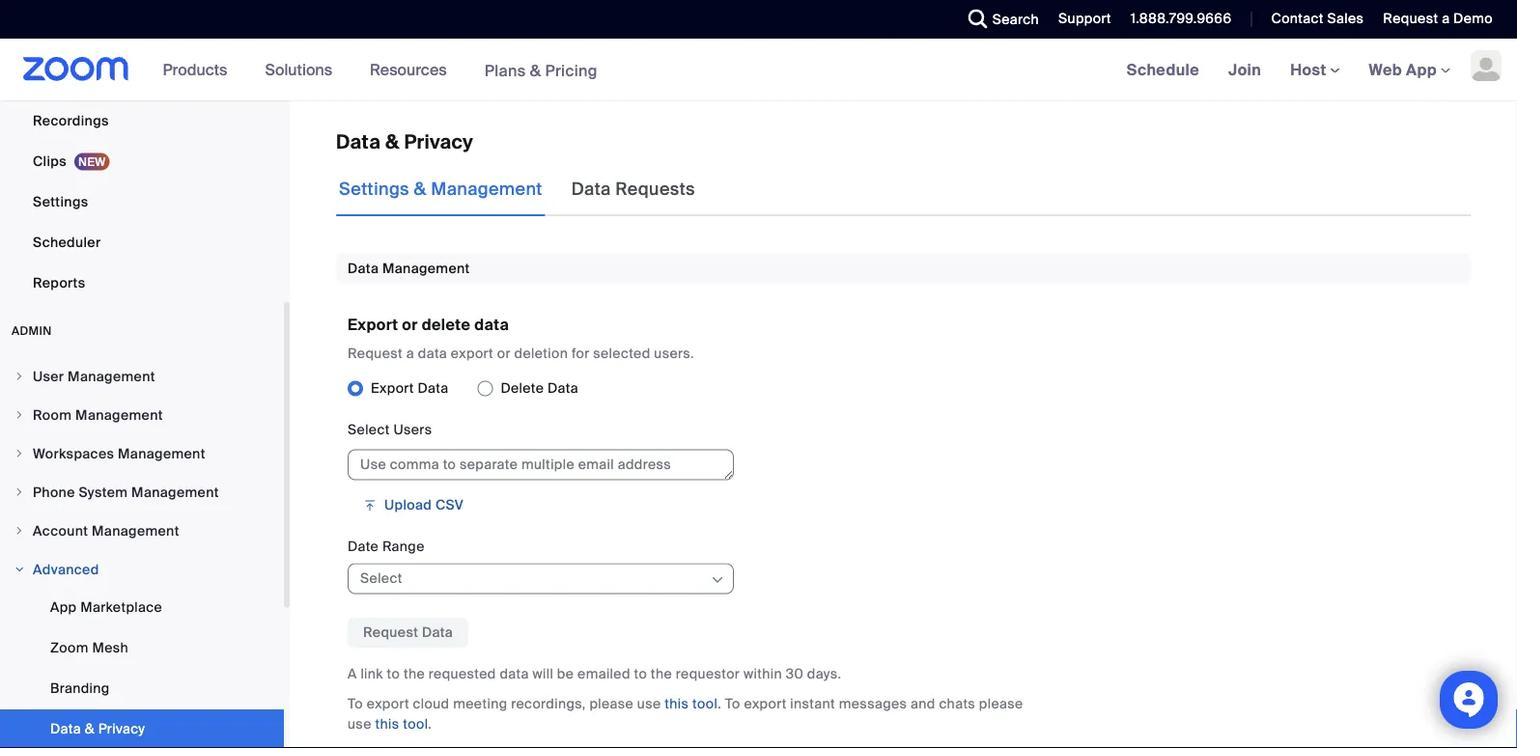 Task type: vqa. For each thing, say whether or not it's contained in the screenshot.
DATE RANGE PICKER START field
no



Task type: locate. For each thing, give the bounding box(es) containing it.
0 horizontal spatial settings
[[33, 193, 88, 211]]

data management
[[348, 259, 470, 277]]

days.
[[807, 665, 842, 683]]

management inside user management "menu item"
[[68, 368, 155, 385]]

management inside room management menu item
[[75, 406, 163, 424]]

settings
[[339, 178, 410, 200], [33, 193, 88, 211]]

export up select users on the left bottom of page
[[371, 380, 414, 398]]

tool down cloud
[[403, 716, 428, 733]]

tool
[[693, 695, 718, 713], [403, 716, 428, 733]]

0 horizontal spatial .
[[428, 716, 432, 733]]

1 horizontal spatial .
[[718, 695, 722, 713]]

data down for
[[548, 380, 579, 398]]

export down delete
[[451, 345, 494, 362]]

app down advanced
[[50, 599, 77, 616]]

export inside option group
[[371, 380, 414, 398]]

export down data management
[[348, 315, 398, 335]]

0 vertical spatial or
[[402, 315, 418, 335]]

phone system management menu item
[[0, 474, 284, 511]]

privacy up "settings & management" "tab"
[[404, 129, 474, 154]]

0 horizontal spatial please
[[590, 695, 634, 713]]

user management menu item
[[0, 358, 284, 395]]

profile picture image
[[1471, 50, 1502, 81]]

right image left account
[[14, 526, 25, 537]]

management inside workspaces management menu item
[[118, 445, 206, 463]]

0 horizontal spatial app
[[50, 599, 77, 616]]

the
[[404, 665, 425, 683], [651, 665, 672, 683]]

1 vertical spatial data
[[418, 345, 447, 362]]

. down requestor
[[718, 695, 722, 713]]

personal menu menu
[[0, 0, 284, 304]]

1.888.799.9666 button
[[1117, 0, 1237, 39], [1131, 10, 1232, 28]]

please right chats
[[980, 695, 1024, 713]]

right image inside phone system management "menu item"
[[14, 487, 25, 499]]

& right plans at the top left of page
[[530, 60, 541, 80]]

this tool link
[[665, 695, 718, 713], [375, 716, 428, 733]]

0 horizontal spatial or
[[402, 315, 418, 335]]

data inside advanced menu
[[50, 720, 81, 738]]

right image inside user management "menu item"
[[14, 371, 25, 383]]

30
[[786, 665, 804, 683]]

app
[[1407, 59, 1438, 80], [50, 599, 77, 616]]

to down a
[[348, 695, 363, 713]]

data inside button
[[422, 624, 453, 642]]

contact
[[1272, 10, 1324, 28]]

please down emailed on the left of page
[[590, 695, 634, 713]]

data left requests
[[572, 178, 611, 200]]

export
[[348, 315, 398, 335], [371, 380, 414, 398]]

0 vertical spatial .
[[718, 695, 722, 713]]

plans
[[485, 60, 526, 80]]

1 vertical spatial data & privacy
[[50, 720, 145, 738]]

select left users
[[348, 421, 390, 439]]

admin menu menu
[[0, 358, 284, 749]]

link
[[361, 665, 383, 683]]

1 horizontal spatial this tool link
[[665, 695, 718, 713]]

a left demo
[[1443, 10, 1451, 28]]

the left requestor
[[651, 665, 672, 683]]

4 right image from the top
[[14, 564, 25, 576]]

0 horizontal spatial the
[[404, 665, 425, 683]]

& inside "tab"
[[414, 178, 427, 200]]

date range
[[348, 538, 425, 556]]

web
[[1370, 59, 1403, 80]]

0 horizontal spatial this
[[375, 716, 400, 733]]

select button
[[360, 565, 709, 594]]

data up requested
[[422, 624, 453, 642]]

use
[[637, 695, 661, 713], [348, 716, 372, 733]]

to down requestor
[[725, 695, 741, 713]]

plans & pricing link
[[485, 60, 598, 80], [485, 60, 598, 80]]

0 vertical spatial tool
[[693, 695, 718, 713]]

this tool link down requestor
[[665, 695, 718, 713]]

2 please from the left
[[980, 695, 1024, 713]]

right image inside workspaces management menu item
[[14, 448, 25, 460]]

1 vertical spatial right image
[[14, 526, 25, 537]]

banner
[[0, 39, 1518, 102]]

app right web
[[1407, 59, 1438, 80]]

. to export instant messages and chats please use
[[348, 695, 1024, 733]]

2 right image from the top
[[14, 410, 25, 421]]

schedule link
[[1113, 39, 1214, 100]]

the up cloud
[[404, 665, 425, 683]]

please inside the . to export instant messages and chats please use
[[980, 695, 1024, 713]]

right image inside account management menu item
[[14, 526, 25, 537]]

3 right image from the top
[[14, 448, 25, 460]]

1 horizontal spatial use
[[637, 695, 661, 713]]

zoom
[[50, 639, 89, 657]]

0 vertical spatial use
[[637, 695, 661, 713]]

0 vertical spatial request
[[1384, 10, 1439, 28]]

product information navigation
[[148, 39, 612, 102]]

admin
[[12, 324, 52, 339]]

to right link
[[387, 665, 400, 683]]

settings for settings & management
[[339, 178, 410, 200]]

1 horizontal spatial settings
[[339, 178, 410, 200]]

& down branding
[[85, 720, 95, 738]]

join link
[[1214, 39, 1276, 100]]

1 vertical spatial export
[[371, 380, 414, 398]]

1.888.799.9666 button up schedule 'link'
[[1131, 10, 1232, 28]]

schedule
[[1127, 59, 1200, 80]]

to right emailed on the left of page
[[634, 665, 647, 683]]

2 to from the left
[[634, 665, 647, 683]]

0 vertical spatial this tool link
[[665, 695, 718, 713]]

right image
[[14, 487, 25, 499], [14, 526, 25, 537]]

1 horizontal spatial privacy
[[404, 129, 474, 154]]

settings & management tab
[[336, 162, 546, 216]]

2 the from the left
[[651, 665, 672, 683]]

.
[[718, 695, 722, 713], [428, 716, 432, 733]]

data & privacy
[[336, 129, 474, 154], [50, 720, 145, 738]]

or left delete
[[402, 315, 418, 335]]

1 vertical spatial app
[[50, 599, 77, 616]]

& up data management
[[414, 178, 427, 200]]

. down cloud
[[428, 716, 432, 733]]

2 horizontal spatial export
[[744, 695, 787, 713]]

management inside account management menu item
[[92, 522, 179, 540]]

request a data export or deletion for selected users.
[[348, 345, 694, 362]]

request up web app 'dropdown button'
[[1384, 10, 1439, 28]]

0 vertical spatial select
[[348, 421, 390, 439]]

recordings
[[33, 112, 109, 129]]

support link
[[1044, 0, 1117, 39], [1059, 10, 1112, 28]]

solutions button
[[265, 39, 341, 100]]

1 vertical spatial this tool link
[[375, 716, 428, 733]]

mesh
[[92, 639, 129, 657]]

2 vertical spatial data
[[500, 665, 529, 683]]

plans & pricing
[[485, 60, 598, 80]]

app inside advanced menu
[[50, 599, 77, 616]]

right image left user
[[14, 371, 25, 383]]

clips
[[33, 152, 67, 170]]

to
[[348, 695, 363, 713], [725, 695, 741, 713]]

advanced
[[33, 561, 99, 579]]

export down within on the bottom of the page
[[744, 695, 787, 713]]

data up request a data export or deletion for selected users.
[[475, 315, 509, 335]]

or left deletion
[[497, 345, 511, 362]]

select users
[[348, 421, 432, 439]]

right image left phone
[[14, 487, 25, 499]]

data & privacy down branding
[[50, 720, 145, 738]]

right image for user
[[14, 371, 25, 383]]

1 horizontal spatial data & privacy
[[336, 129, 474, 154]]

0 horizontal spatial data & privacy
[[50, 720, 145, 738]]

request a demo link
[[1369, 0, 1518, 39], [1384, 10, 1494, 28]]

0 horizontal spatial to
[[387, 665, 400, 683]]

settings up scheduler
[[33, 193, 88, 211]]

this down requestor
[[665, 695, 689, 713]]

right image left advanced
[[14, 564, 25, 576]]

management for data management
[[382, 259, 470, 277]]

0 horizontal spatial privacy
[[98, 720, 145, 738]]

data left will
[[500, 665, 529, 683]]

select
[[348, 421, 390, 439], [360, 570, 403, 588]]

request inside request data button
[[363, 624, 419, 642]]

right image
[[14, 371, 25, 383], [14, 410, 25, 421], [14, 448, 25, 460], [14, 564, 25, 576]]

use left this tool . at left
[[348, 716, 372, 733]]

data & privacy inside advanced menu
[[50, 720, 145, 738]]

1 horizontal spatial app
[[1407, 59, 1438, 80]]

0 horizontal spatial use
[[348, 716, 372, 733]]

. inside the . to export instant messages and chats please use
[[718, 695, 722, 713]]

0 horizontal spatial this tool link
[[375, 716, 428, 733]]

select inside 'dropdown button'
[[360, 570, 403, 588]]

select for select users
[[348, 421, 390, 439]]

settings up data management
[[339, 178, 410, 200]]

1 vertical spatial use
[[348, 716, 372, 733]]

right image for phone
[[14, 487, 25, 499]]

1 vertical spatial select
[[360, 570, 403, 588]]

1 right image from the top
[[14, 371, 25, 383]]

request
[[1384, 10, 1439, 28], [348, 345, 403, 362], [363, 624, 419, 642]]

0 vertical spatial privacy
[[404, 129, 474, 154]]

to inside the . to export instant messages and chats please use
[[725, 695, 741, 713]]

branding
[[50, 680, 110, 698]]

0 horizontal spatial to
[[348, 695, 363, 713]]

1 vertical spatial request
[[348, 345, 403, 362]]

2 vertical spatial request
[[363, 624, 419, 642]]

data & privacy up "settings & management" "tab"
[[336, 129, 474, 154]]

privacy
[[404, 129, 474, 154], [98, 720, 145, 738]]

1 horizontal spatial tool
[[693, 695, 718, 713]]

1 horizontal spatial to
[[725, 695, 741, 713]]

meetings navigation
[[1113, 39, 1518, 102]]

request data button
[[348, 618, 469, 649]]

data down product information navigation
[[336, 129, 381, 154]]

system
[[79, 484, 128, 501]]

sales
[[1328, 10, 1365, 28]]

pricing
[[545, 60, 598, 80]]

0 horizontal spatial tool
[[403, 716, 428, 733]]

right image left workspaces
[[14, 448, 25, 460]]

this tool link down cloud
[[375, 716, 428, 733]]

please
[[590, 695, 634, 713], [980, 695, 1024, 713]]

management for account management
[[92, 522, 179, 540]]

1 horizontal spatial to
[[634, 665, 647, 683]]

1 please from the left
[[590, 695, 634, 713]]

privacy down branding link
[[98, 720, 145, 738]]

data down branding
[[50, 720, 81, 738]]

use down a link to the requested data will be emailed to the requestor within 30 days.
[[637, 695, 661, 713]]

1 vertical spatial or
[[497, 345, 511, 362]]

select for select
[[360, 570, 403, 588]]

0 horizontal spatial a
[[407, 345, 415, 362]]

1 vertical spatial a
[[407, 345, 415, 362]]

a for demo
[[1443, 10, 1451, 28]]

1 vertical spatial privacy
[[98, 720, 145, 738]]

export for export data
[[371, 380, 414, 398]]

0 vertical spatial right image
[[14, 487, 25, 499]]

branding link
[[0, 670, 284, 708]]

request up export data
[[348, 345, 403, 362]]

0 vertical spatial export
[[348, 315, 398, 335]]

zoom logo image
[[23, 57, 129, 81]]

range
[[382, 538, 425, 556]]

0 vertical spatial a
[[1443, 10, 1451, 28]]

search button
[[954, 0, 1044, 39]]

data
[[475, 315, 509, 335], [418, 345, 447, 362], [500, 665, 529, 683]]

1 horizontal spatial the
[[651, 665, 672, 683]]

settings inside "settings & management" "tab"
[[339, 178, 410, 200]]

& inside advanced menu
[[85, 720, 95, 738]]

select down date range on the left bottom of the page
[[360, 570, 403, 588]]

web app button
[[1370, 59, 1451, 80]]

join
[[1229, 59, 1262, 80]]

0 vertical spatial this
[[665, 695, 689, 713]]

2 right image from the top
[[14, 526, 25, 537]]

1 right image from the top
[[14, 487, 25, 499]]

advanced menu item
[[0, 552, 284, 588]]

a for data
[[407, 345, 415, 362]]

1 horizontal spatial a
[[1443, 10, 1451, 28]]

to
[[387, 665, 400, 683], [634, 665, 647, 683]]

this down link
[[375, 716, 400, 733]]

use inside the . to export instant messages and chats please use
[[348, 716, 372, 733]]

data down the export or delete data
[[418, 345, 447, 362]]

2 to from the left
[[725, 695, 741, 713]]

data
[[336, 129, 381, 154], [572, 178, 611, 200], [348, 259, 379, 277], [418, 380, 449, 398], [548, 380, 579, 398], [422, 624, 453, 642], [50, 720, 81, 738]]

delete
[[501, 380, 544, 398]]

a down the export or delete data
[[407, 345, 415, 362]]

1 horizontal spatial export
[[451, 345, 494, 362]]

export up this tool . at left
[[367, 695, 410, 713]]

request up link
[[363, 624, 419, 642]]

tool down requestor
[[693, 695, 718, 713]]

contact sales link
[[1257, 0, 1369, 39], [1272, 10, 1365, 28]]

0 vertical spatial app
[[1407, 59, 1438, 80]]

right image left room
[[14, 410, 25, 421]]

1 the from the left
[[404, 665, 425, 683]]

a
[[348, 665, 357, 683]]

0 vertical spatial data
[[475, 315, 509, 335]]

show options image
[[710, 573, 726, 588]]

phone system management
[[33, 484, 219, 501]]

settings inside settings link
[[33, 193, 88, 211]]

export inside the . to export instant messages and chats please use
[[744, 695, 787, 713]]

right image inside room management menu item
[[14, 410, 25, 421]]

data requests
[[572, 178, 696, 200]]

1 horizontal spatial please
[[980, 695, 1024, 713]]

right image for workspaces
[[14, 448, 25, 460]]



Task type: describe. For each thing, give the bounding box(es) containing it.
side navigation navigation
[[0, 0, 290, 749]]

1 vertical spatial this
[[375, 716, 400, 733]]

request for request a demo
[[1384, 10, 1439, 28]]

to export cloud meeting recordings, please use this tool
[[348, 695, 718, 713]]

management for user management
[[68, 368, 155, 385]]

user
[[33, 368, 64, 385]]

request a demo
[[1384, 10, 1494, 28]]

privacy inside advanced menu
[[98, 720, 145, 738]]

settings for settings
[[33, 193, 88, 211]]

0 horizontal spatial export
[[367, 695, 410, 713]]

reports link
[[0, 264, 284, 302]]

data inside tab
[[572, 178, 611, 200]]

upload csv
[[385, 497, 464, 515]]

1 to from the left
[[348, 695, 363, 713]]

1.888.799.9666
[[1131, 10, 1232, 28]]

resources
[[370, 59, 447, 80]]

user management
[[33, 368, 155, 385]]

delete
[[422, 315, 471, 335]]

room management
[[33, 406, 163, 424]]

app marketplace
[[50, 599, 162, 616]]

emailed
[[578, 665, 631, 683]]

date
[[348, 538, 379, 556]]

workspaces
[[33, 445, 114, 463]]

data up the export or delete data
[[348, 259, 379, 277]]

account
[[33, 522, 88, 540]]

csv
[[436, 497, 464, 515]]

marketplace
[[80, 599, 162, 616]]

requests
[[616, 178, 696, 200]]

0 vertical spatial data & privacy
[[336, 129, 474, 154]]

request for request a data export or deletion for selected users.
[[348, 345, 403, 362]]

export for export or delete data
[[348, 315, 398, 335]]

management for room management
[[75, 406, 163, 424]]

data requests tab
[[569, 162, 698, 216]]

advanced menu
[[0, 588, 284, 749]]

management inside "settings & management" "tab"
[[431, 178, 543, 200]]

request for request data
[[363, 624, 419, 642]]

account management menu item
[[0, 513, 284, 550]]

right image inside advanced menu item
[[14, 564, 25, 576]]

messages
[[839, 695, 907, 713]]

1 horizontal spatial or
[[497, 345, 511, 362]]

scheduler
[[33, 233, 101, 251]]

support
[[1059, 10, 1112, 28]]

users
[[394, 421, 432, 439]]

be
[[557, 665, 574, 683]]

tabs of privacy page tab list
[[336, 162, 698, 216]]

room
[[33, 406, 72, 424]]

1.888.799.9666 button up schedule
[[1117, 0, 1237, 39]]

recordings link
[[0, 101, 284, 140]]

export or delete data
[[348, 315, 509, 335]]

right image for room
[[14, 410, 25, 421]]

meeting
[[453, 695, 508, 713]]

recordings,
[[511, 695, 586, 713]]

this tool .
[[375, 716, 432, 733]]

& inside product information navigation
[[530, 60, 541, 80]]

web app
[[1370, 59, 1438, 80]]

management for workspaces management
[[118, 445, 206, 463]]

products button
[[163, 39, 236, 100]]

within
[[744, 665, 783, 683]]

contact sales
[[1272, 10, 1365, 28]]

and
[[911, 695, 936, 713]]

resources button
[[370, 39, 456, 100]]

delete data
[[501, 380, 579, 398]]

requested
[[429, 665, 496, 683]]

export data
[[371, 380, 449, 398]]

& up settings & management
[[386, 129, 399, 154]]

data & privacy link
[[0, 710, 284, 749]]

request data
[[363, 624, 453, 642]]

selected
[[593, 345, 651, 362]]

room management menu item
[[0, 397, 284, 434]]

1 vertical spatial .
[[428, 716, 432, 733]]

request a data export or deletion for selected users. option group
[[348, 374, 1471, 404]]

settings & management
[[339, 178, 543, 200]]

host
[[1291, 59, 1331, 80]]

app inside meetings navigation
[[1407, 59, 1438, 80]]

search
[[993, 10, 1040, 28]]

workspaces management menu item
[[0, 436, 284, 472]]

scheduler link
[[0, 223, 284, 262]]

workspaces management
[[33, 445, 206, 463]]

right image for account
[[14, 526, 25, 537]]

upload alt thin image
[[363, 496, 377, 516]]

1 horizontal spatial this
[[665, 695, 689, 713]]

settings link
[[0, 183, 284, 221]]

zoom mesh link
[[0, 629, 284, 668]]

zoom mesh
[[50, 639, 129, 657]]

upload csv button
[[348, 490, 479, 521]]

phone
[[33, 484, 75, 501]]

cloud
[[413, 695, 450, 713]]

management inside phone system management "menu item"
[[131, 484, 219, 501]]

solutions
[[265, 59, 332, 80]]

will
[[533, 665, 554, 683]]

1 to from the left
[[387, 665, 400, 683]]

a link to the requested data will be emailed to the requestor within 30 days.
[[348, 665, 842, 683]]

for
[[572, 345, 590, 362]]

demo
[[1454, 10, 1494, 28]]

host button
[[1291, 59, 1341, 80]]

data up users
[[418, 380, 449, 398]]

requestor
[[676, 665, 740, 683]]

account management
[[33, 522, 179, 540]]

instant
[[791, 695, 836, 713]]

chats
[[939, 695, 976, 713]]

upload
[[385, 497, 432, 515]]

users.
[[654, 345, 694, 362]]

reports
[[33, 274, 85, 292]]

1 vertical spatial tool
[[403, 716, 428, 733]]

app marketplace link
[[0, 588, 284, 627]]

Select Users text field
[[348, 450, 734, 481]]

deletion
[[514, 345, 568, 362]]

clips link
[[0, 142, 284, 181]]

banner containing products
[[0, 39, 1518, 102]]



